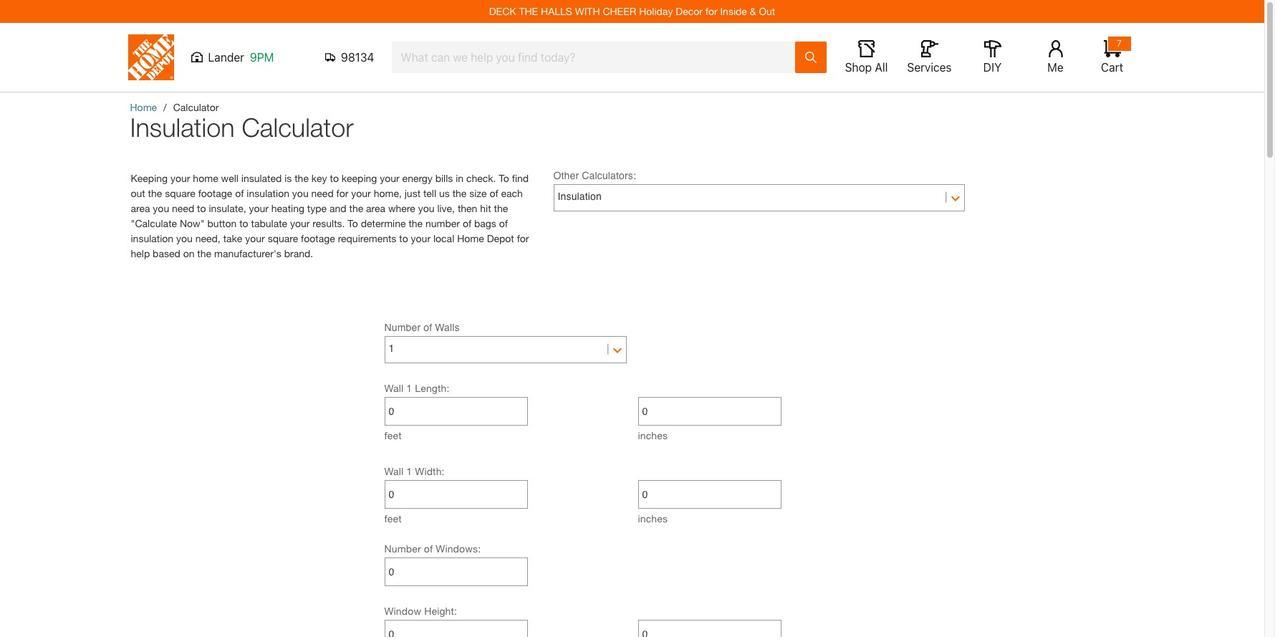Task type: vqa. For each thing, say whether or not it's contained in the screenshot.
the
yes



Task type: locate. For each thing, give the bounding box(es) containing it.
calculator right /
[[173, 101, 219, 113]]

the down need,
[[197, 247, 212, 259]]

0 vertical spatial wall
[[385, 382, 404, 394]]

insulation up "home"
[[130, 112, 235, 143]]

feet for wall 1 width:
[[385, 513, 402, 525]]

0 vertical spatial insulation
[[130, 112, 235, 143]]

the right is on the top left of page
[[295, 172, 309, 184]]

need up now"
[[172, 202, 194, 214]]

0 horizontal spatial for
[[337, 187, 349, 199]]

of down "well"
[[235, 187, 244, 199]]

home left /
[[130, 101, 157, 113]]

of down the then
[[463, 217, 472, 229]]

1 down number of walls
[[389, 343, 395, 354]]

for left inside
[[706, 5, 718, 17]]

0 horizontal spatial need
[[172, 202, 194, 214]]

you up the "calculate
[[153, 202, 169, 214]]

need
[[311, 187, 334, 199], [172, 202, 194, 214]]

inside
[[721, 5, 748, 17]]

the
[[295, 172, 309, 184], [148, 187, 162, 199], [453, 187, 467, 199], [349, 202, 364, 214], [494, 202, 508, 214], [409, 217, 423, 229], [197, 247, 212, 259]]

to left find
[[499, 172, 510, 184]]

footage down results.
[[301, 232, 335, 244]]

footage down "home"
[[198, 187, 233, 199]]

calculator up is on the top left of page
[[242, 112, 354, 143]]

halls
[[541, 5, 573, 17]]

your
[[171, 172, 190, 184], [380, 172, 400, 184], [351, 187, 371, 199], [249, 202, 269, 214], [290, 217, 310, 229], [245, 232, 265, 244], [411, 232, 431, 244]]

to
[[330, 172, 339, 184], [197, 202, 206, 214], [240, 217, 248, 229], [399, 232, 408, 244]]

1 horizontal spatial to
[[499, 172, 510, 184]]

1 vertical spatial to
[[348, 217, 358, 229]]

to
[[499, 172, 510, 184], [348, 217, 358, 229]]

0 horizontal spatial home
[[130, 101, 157, 113]]

the down in
[[453, 187, 467, 199]]

wall left length:
[[385, 382, 404, 394]]

bills
[[436, 172, 453, 184]]

0 vertical spatial need
[[311, 187, 334, 199]]

1 button
[[389, 338, 623, 359]]

98134
[[341, 51, 375, 64]]

shop
[[846, 61, 873, 74]]

all
[[876, 61, 888, 74]]

1 feet from the top
[[385, 429, 402, 442]]

wall left width:
[[385, 465, 404, 477]]

0 vertical spatial insulation
[[247, 187, 290, 199]]

home down bags
[[457, 232, 484, 244]]

and
[[330, 202, 347, 214]]

0 horizontal spatial to
[[348, 217, 358, 229]]

0 vertical spatial footage
[[198, 187, 233, 199]]

energy
[[403, 172, 433, 184]]

1 horizontal spatial home
[[457, 232, 484, 244]]

1 horizontal spatial insulation
[[558, 191, 602, 202]]

feet up the number of windows:
[[385, 513, 402, 525]]

your up 'manufacturer's'
[[245, 232, 265, 244]]

0 vertical spatial 1
[[389, 343, 395, 354]]

with
[[575, 5, 600, 17]]

calculators:
[[582, 170, 637, 181]]

feet for wall 1 length:
[[385, 429, 402, 442]]

square
[[165, 187, 196, 199], [268, 232, 298, 244]]

2 vertical spatial 1
[[407, 465, 412, 477]]

results.
[[313, 217, 345, 229]]

insulation down other at top
[[558, 191, 602, 202]]

1 horizontal spatial area
[[366, 202, 386, 214]]

0 vertical spatial home
[[130, 101, 157, 113]]

for up and
[[337, 187, 349, 199]]

0 horizontal spatial area
[[131, 202, 150, 214]]

2 feet from the top
[[385, 513, 402, 525]]

1 vertical spatial insulation
[[558, 191, 602, 202]]

to right 'key'
[[330, 172, 339, 184]]

need down 'key'
[[311, 187, 334, 199]]

number
[[385, 322, 421, 333], [385, 543, 421, 555]]

for right the depot
[[517, 232, 529, 244]]

1 horizontal spatial insulation
[[247, 187, 290, 199]]

for
[[706, 5, 718, 17], [337, 187, 349, 199], [517, 232, 529, 244]]

length:
[[415, 382, 450, 394]]

1 vertical spatial wall
[[385, 465, 404, 477]]

well
[[221, 172, 239, 184]]

of up the depot
[[499, 217, 508, 229]]

check.
[[467, 172, 496, 184]]

None number field
[[389, 398, 524, 425], [643, 398, 777, 425], [389, 481, 524, 508], [643, 481, 777, 508], [389, 558, 524, 586], [389, 621, 524, 637], [643, 621, 777, 637], [389, 398, 524, 425], [643, 398, 777, 425], [389, 481, 524, 508], [643, 481, 777, 508], [389, 558, 524, 586], [389, 621, 524, 637], [643, 621, 777, 637]]

shop all
[[846, 61, 888, 74]]

inches
[[638, 429, 668, 442], [638, 513, 668, 525]]

home / calculator insulation calculator
[[130, 101, 354, 143]]

insulation
[[247, 187, 290, 199], [131, 232, 174, 244]]

lander 9pm
[[208, 51, 274, 64]]

2 wall from the top
[[385, 465, 404, 477]]

1 vertical spatial number
[[385, 543, 421, 555]]

1 wall from the top
[[385, 382, 404, 394]]

2 horizontal spatial for
[[706, 5, 718, 17]]

1 horizontal spatial footage
[[301, 232, 335, 244]]

of left walls
[[424, 322, 432, 333]]

us
[[439, 187, 450, 199]]

0 vertical spatial square
[[165, 187, 196, 199]]

2 number from the top
[[385, 543, 421, 555]]

calculator
[[173, 101, 219, 113], [242, 112, 354, 143]]

cart
[[1102, 61, 1124, 74]]

home
[[130, 101, 157, 113], [457, 232, 484, 244]]

1 left length:
[[407, 382, 412, 394]]

home,
[[374, 187, 402, 199]]

number left walls
[[385, 322, 421, 333]]

0 horizontal spatial insulation
[[131, 232, 174, 244]]

square down "home"
[[165, 187, 196, 199]]

square down 'tabulate'
[[268, 232, 298, 244]]

insulation down the "calculate
[[131, 232, 174, 244]]

1 vertical spatial inches
[[638, 513, 668, 525]]

your down the heating
[[290, 217, 310, 229]]

1 number from the top
[[385, 322, 421, 333]]

98134 button
[[325, 50, 375, 65]]

you down "tell" on the top left
[[418, 202, 435, 214]]

insulation inside popup button
[[558, 191, 602, 202]]

insulation
[[130, 112, 235, 143], [558, 191, 602, 202]]

0 vertical spatial feet
[[385, 429, 402, 442]]

"calculate
[[131, 217, 177, 229]]

0 vertical spatial number
[[385, 322, 421, 333]]

you
[[292, 187, 309, 199], [153, 202, 169, 214], [418, 202, 435, 214], [176, 232, 193, 244]]

0 horizontal spatial insulation
[[130, 112, 235, 143]]

1 area from the left
[[131, 202, 150, 214]]

keeping your home well insulated is the key to keeping your energy   bills in check. to find out the square footage of insulation you need for your home, just tell us   the size of each area you need to insulate, your heating type and the area where you live, then hit   the "calculate now" button to tabulate your results. to determine the number of bags of insulation   you need, take your square footage requirements to your local home depot for help based on the manufacturer's brand.
[[131, 172, 529, 259]]

just
[[405, 187, 421, 199]]

to up take
[[240, 217, 248, 229]]

services button
[[907, 40, 953, 75]]

button
[[208, 217, 237, 229]]

number left windows:
[[385, 543, 421, 555]]

insulation down insulated
[[247, 187, 290, 199]]

2 vertical spatial for
[[517, 232, 529, 244]]

feet up the wall 1 width:
[[385, 429, 402, 442]]

walls
[[435, 322, 460, 333]]

your left "home"
[[171, 172, 190, 184]]

1 vertical spatial 1
[[407, 382, 412, 394]]

1 left width:
[[407, 465, 412, 477]]

0 vertical spatial inches
[[638, 429, 668, 442]]

the right and
[[349, 202, 364, 214]]

where
[[388, 202, 416, 214]]

find
[[512, 172, 529, 184]]

feet
[[385, 429, 402, 442], [385, 513, 402, 525]]

1 for length:
[[407, 382, 412, 394]]

type
[[307, 202, 327, 214]]

area
[[131, 202, 150, 214], [366, 202, 386, 214]]

1 horizontal spatial square
[[268, 232, 298, 244]]

help
[[131, 247, 150, 259]]

0 vertical spatial to
[[499, 172, 510, 184]]

your down keeping
[[351, 187, 371, 199]]

of
[[235, 187, 244, 199], [490, 187, 499, 199], [463, 217, 472, 229], [499, 217, 508, 229], [424, 322, 432, 333], [424, 543, 433, 555]]

take
[[223, 232, 243, 244]]

footage
[[198, 187, 233, 199], [301, 232, 335, 244]]

area down out
[[131, 202, 150, 214]]

1 vertical spatial feet
[[385, 513, 402, 525]]

to up requirements at the top left of the page
[[348, 217, 358, 229]]

now"
[[180, 217, 205, 229]]

the down keeping
[[148, 187, 162, 199]]

wall 1 length:
[[385, 382, 450, 394]]

area up determine
[[366, 202, 386, 214]]

deck the halls with cheer holiday decor for inside & out link
[[489, 5, 776, 17]]

wall
[[385, 382, 404, 394], [385, 465, 404, 477]]

shop all button
[[844, 40, 890, 75]]

1 vertical spatial home
[[457, 232, 484, 244]]



Task type: describe. For each thing, give the bounding box(es) containing it.
need,
[[196, 232, 221, 244]]

the down where
[[409, 217, 423, 229]]

to up now"
[[197, 202, 206, 214]]

&
[[750, 5, 757, 17]]

key
[[312, 172, 327, 184]]

width:
[[415, 465, 445, 477]]

wall for wall 1 width:
[[385, 465, 404, 477]]

0 vertical spatial for
[[706, 5, 718, 17]]

of right size
[[490, 187, 499, 199]]

1 horizontal spatial need
[[311, 187, 334, 199]]

cart 7
[[1102, 38, 1124, 74]]

insulation button
[[558, 186, 961, 207]]

requirements
[[338, 232, 397, 244]]

heating
[[272, 202, 305, 214]]

manufacturer's
[[214, 247, 282, 259]]

then
[[458, 202, 478, 214]]

/
[[163, 101, 167, 113]]

your up home, at the left
[[380, 172, 400, 184]]

other calculators:
[[554, 170, 637, 181]]

me
[[1048, 61, 1064, 74]]

of left windows:
[[424, 543, 433, 555]]

me button
[[1033, 40, 1079, 75]]

insulation inside home / calculator insulation calculator
[[130, 112, 235, 143]]

the
[[519, 5, 538, 17]]

to down determine
[[399, 232, 408, 244]]

other
[[554, 170, 579, 181]]

out
[[131, 187, 145, 199]]

tell
[[424, 187, 437, 199]]

you up on
[[176, 232, 193, 244]]

window
[[385, 605, 422, 617]]

services
[[908, 61, 952, 74]]

brand.
[[284, 247, 313, 259]]

size
[[470, 187, 487, 199]]

0 horizontal spatial footage
[[198, 187, 233, 199]]

insulated
[[241, 172, 282, 184]]

1 vertical spatial footage
[[301, 232, 335, 244]]

home inside keeping your home well insulated is the key to keeping your energy   bills in check. to find out the square footage of insulation you need for your home, just tell us   the size of each area you need to insulate, your heating type and the area where you live, then hit   the "calculate now" button to tabulate your results. to determine the number of bags of insulation   you need, take your square footage requirements to your local home depot for help based on the manufacturer's brand.
[[457, 232, 484, 244]]

the right hit
[[494, 202, 508, 214]]

hit
[[480, 202, 491, 214]]

live,
[[438, 202, 455, 214]]

number for number of walls
[[385, 322, 421, 333]]

deck the halls with cheer holiday decor for inside & out
[[489, 5, 776, 17]]

number
[[426, 217, 460, 229]]

home inside home / calculator insulation calculator
[[130, 101, 157, 113]]

decor
[[676, 5, 703, 17]]

diy button
[[970, 40, 1016, 75]]

2 inches from the top
[[638, 513, 668, 525]]

out
[[759, 5, 776, 17]]

wall 1 width:
[[385, 465, 445, 477]]

number of walls
[[385, 322, 460, 333]]

cheer
[[603, 5, 637, 17]]

window height:
[[385, 605, 457, 617]]

each
[[501, 187, 523, 199]]

the home depot logo image
[[128, 34, 174, 80]]

holiday
[[640, 5, 673, 17]]

1 vertical spatial insulation
[[131, 232, 174, 244]]

1 inches from the top
[[638, 429, 668, 442]]

7
[[1118, 38, 1122, 49]]

height:
[[425, 605, 457, 617]]

tabulate
[[251, 217, 288, 229]]

bags
[[475, 217, 497, 229]]

0 horizontal spatial square
[[165, 187, 196, 199]]

What can we help you find today? search field
[[401, 42, 795, 72]]

diy
[[984, 61, 1002, 74]]

home
[[193, 172, 218, 184]]

number for number of windows:
[[385, 543, 421, 555]]

on
[[183, 247, 195, 259]]

local
[[434, 232, 455, 244]]

keeping
[[131, 172, 168, 184]]

1 vertical spatial square
[[268, 232, 298, 244]]

2 area from the left
[[366, 202, 386, 214]]

1 for width:
[[407, 465, 412, 477]]

9pm
[[250, 51, 274, 64]]

1 horizontal spatial calculator
[[242, 112, 354, 143]]

keeping
[[342, 172, 377, 184]]

1 vertical spatial for
[[337, 187, 349, 199]]

your left local
[[411, 232, 431, 244]]

insulate,
[[209, 202, 246, 214]]

you up the heating
[[292, 187, 309, 199]]

determine
[[361, 217, 406, 229]]

depot
[[487, 232, 514, 244]]

in
[[456, 172, 464, 184]]

home link
[[130, 101, 157, 113]]

1 inside popup button
[[389, 343, 395, 354]]

based
[[153, 247, 180, 259]]

1 vertical spatial need
[[172, 202, 194, 214]]

windows:
[[436, 543, 481, 555]]

deck
[[489, 5, 517, 17]]

lander
[[208, 51, 244, 64]]

1 horizontal spatial for
[[517, 232, 529, 244]]

your up 'tabulate'
[[249, 202, 269, 214]]

is
[[285, 172, 292, 184]]

0 horizontal spatial calculator
[[173, 101, 219, 113]]

wall for wall 1 length:
[[385, 382, 404, 394]]

number of windows:
[[385, 543, 481, 555]]



